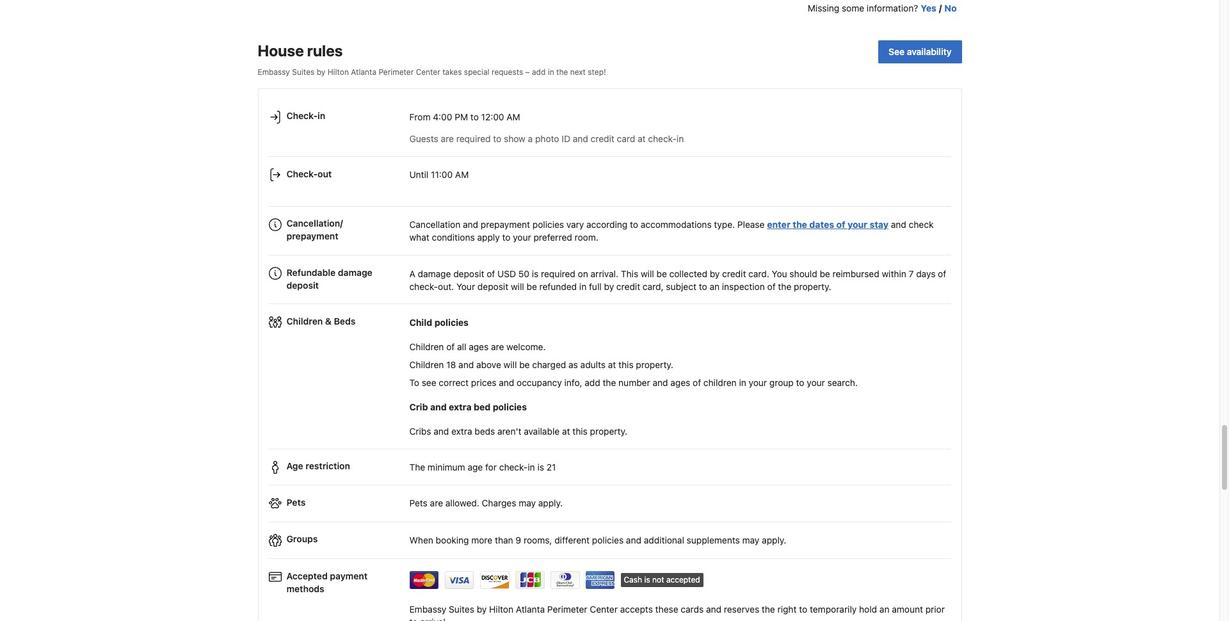Task type: describe. For each thing, give the bounding box(es) containing it.
0 vertical spatial check-
[[648, 133, 677, 144]]

reserves
[[724, 604, 759, 615]]

accepted
[[287, 571, 328, 582]]

right
[[778, 604, 797, 615]]

see availability
[[889, 46, 952, 57]]

enter the dates of your stay link
[[767, 219, 889, 230]]

of left all
[[446, 341, 455, 352]]

mastercard image
[[409, 571, 439, 589]]

to left show
[[493, 133, 502, 144]]

2 vertical spatial will
[[504, 359, 517, 370]]

&
[[325, 316, 332, 327]]

crib
[[409, 401, 428, 412]]

by down rules
[[317, 67, 325, 77]]

21
[[547, 462, 556, 472]]

accepted
[[666, 575, 700, 584]]

of left usd
[[487, 268, 495, 279]]

hold
[[859, 604, 877, 615]]

groups
[[287, 534, 318, 544]]

child
[[409, 317, 432, 328]]

inspection
[[722, 281, 765, 292]]

0 horizontal spatial credit
[[591, 133, 615, 144]]

american express image
[[586, 571, 615, 589]]

and check what conditions apply to your preferred room.
[[409, 219, 934, 243]]

the minimum age for check-in is 21
[[409, 462, 556, 472]]

to right right
[[799, 604, 808, 615]]

guests
[[409, 133, 438, 144]]

the left 'next'
[[556, 67, 568, 77]]

card.
[[749, 268, 770, 279]]

atlanta for accepts
[[516, 604, 545, 615]]

on
[[578, 268, 588, 279]]

an inside embassy suites by hilton atlanta perimeter center accepts these cards and reserves the right to temporarily hold an amount prior to arrival.
[[880, 604, 890, 615]]

and inside the and check what conditions apply to your preferred room.
[[891, 219, 907, 230]]

12:00 am
[[481, 111, 520, 122]]

no button
[[945, 2, 957, 14]]

atlanta for takes
[[351, 67, 377, 77]]

next
[[570, 67, 586, 77]]

policies up all
[[435, 317, 469, 328]]

not
[[652, 575, 664, 584]]

as
[[569, 359, 578, 370]]

0 vertical spatial prepayment
[[481, 219, 530, 230]]

be down welcome.
[[519, 359, 530, 370]]

the down "adults"
[[603, 377, 616, 388]]

1 vertical spatial at
[[608, 359, 616, 370]]

beds
[[475, 426, 495, 437]]

0 vertical spatial will
[[641, 268, 654, 279]]

is for 21
[[538, 462, 544, 472]]

cancellation
[[409, 219, 461, 230]]

amount
[[892, 604, 923, 615]]

1 horizontal spatial this
[[619, 359, 634, 370]]

to inside a damage deposit of usd 50 is required on arrival. this will be collected by credit card. you should be reimbursed within 7 days of check-out. your deposit will be refunded in full by credit card, subject to an inspection of the property.
[[699, 281, 707, 292]]

restriction
[[306, 461, 350, 472]]

see availability button
[[879, 40, 962, 63]]

subject
[[666, 281, 697, 292]]

missing some information? yes / no
[[808, 2, 957, 13]]

until 11:00 am
[[409, 169, 469, 180]]

children
[[704, 377, 737, 388]]

children & beds
[[287, 316, 356, 327]]

and right prices
[[499, 377, 514, 388]]

hilton for embassy suites by hilton atlanta perimeter center takes special requests – add in the next step!
[[328, 67, 349, 77]]

age
[[287, 461, 303, 472]]

1 vertical spatial apply.
[[762, 535, 786, 545]]

accepted payment methods and conditions element
[[269, 565, 951, 593]]

beds
[[334, 316, 356, 327]]

suites for embassy suites by hilton atlanta perimeter center accepts these cards and reserves the right to temporarily hold an amount prior to arrival.
[[449, 604, 474, 615]]

when
[[409, 535, 433, 545]]

refundable damage deposit
[[287, 267, 373, 291]]

should
[[790, 268, 817, 279]]

discover image
[[480, 571, 509, 589]]

deposit down usd
[[478, 281, 508, 292]]

conditions
[[432, 232, 475, 243]]

check-in
[[287, 110, 325, 121]]

in inside a damage deposit of usd 50 is required on arrival. this will be collected by credit card. you should be reimbursed within 7 days of check-out. your deposit will be refunded in full by credit card, subject to an inspection of the property.
[[579, 281, 587, 292]]

see
[[889, 46, 905, 57]]

reimbursed
[[833, 268, 880, 279]]

perimeter for takes
[[379, 67, 414, 77]]

charges
[[482, 498, 516, 508]]

are for required
[[441, 133, 454, 144]]

0 vertical spatial at
[[638, 133, 646, 144]]

your left group
[[749, 377, 767, 388]]

within
[[882, 268, 907, 279]]

2 vertical spatial credit
[[617, 281, 640, 292]]

info,
[[564, 377, 582, 388]]

diners club image
[[550, 571, 580, 589]]

/
[[939, 2, 942, 13]]

dates
[[810, 219, 834, 230]]

is inside accepted payment methods and conditions element
[[644, 575, 650, 584]]

apply
[[477, 232, 500, 243]]

please
[[738, 219, 765, 230]]

age restriction
[[287, 461, 350, 472]]

arrival. inside a damage deposit of usd 50 is required on arrival. this will be collected by credit card. you should be reimbursed within 7 days of check-out. your deposit will be refunded in full by credit card, subject to an inspection of the property.
[[591, 268, 619, 279]]

information?
[[867, 2, 918, 13]]

deposit for a
[[453, 268, 484, 279]]

to
[[409, 377, 419, 388]]

pets for pets
[[287, 497, 306, 507]]

check- for out
[[287, 168, 318, 179]]

cards
[[681, 604, 704, 615]]

damage for a
[[418, 268, 451, 279]]

to see correct prices and occupancy info, add the number and ages of children in your group to your search.
[[409, 377, 858, 388]]

check- for in
[[287, 110, 318, 121]]

embassy suites by hilton atlanta perimeter center takes special requests – add in the next step!
[[258, 67, 606, 77]]

your left stay at the right of the page
[[848, 219, 868, 230]]

0 horizontal spatial ages
[[469, 341, 489, 352]]

in right card
[[677, 133, 684, 144]]

room.
[[575, 232, 599, 243]]

allowed.
[[446, 498, 479, 508]]

of right 'days'
[[938, 268, 947, 279]]

hilton for embassy suites by hilton atlanta perimeter center accepts these cards and reserves the right to temporarily hold an amount prior to arrival.
[[489, 604, 514, 615]]

what
[[409, 232, 430, 243]]

yes button
[[921, 2, 937, 14]]

jcb image
[[515, 571, 545, 589]]

accommodations
[[641, 219, 712, 230]]

policies up preferred
[[533, 219, 564, 230]]

house rules
[[258, 41, 343, 59]]

group
[[770, 377, 794, 388]]

your
[[456, 281, 475, 292]]

1 vertical spatial credit
[[722, 268, 746, 279]]

1 vertical spatial will
[[511, 281, 524, 292]]

photo
[[535, 133, 559, 144]]

full
[[589, 281, 602, 292]]

by inside embassy suites by hilton atlanta perimeter center accepts these cards and reserves the right to temporarily hold an amount prior to arrival.
[[477, 604, 487, 615]]

to right according
[[630, 219, 638, 230]]

different
[[555, 535, 590, 545]]

guests are required to show a photo id and credit card at check-in
[[409, 133, 684, 144]]

enter
[[767, 219, 791, 230]]

4:00 pm
[[433, 111, 468, 122]]

card
[[617, 133, 635, 144]]

required inside a damage deposit of usd 50 is required on arrival. this will be collected by credit card. you should be reimbursed within 7 days of check-out. your deposit will be refunded in full by credit card, subject to an inspection of the property.
[[541, 268, 576, 279]]

and right 18
[[459, 359, 474, 370]]

step!
[[588, 67, 606, 77]]

0 vertical spatial apply.
[[538, 498, 563, 508]]

prepayment inside cancellation/ prepayment
[[287, 231, 338, 242]]

embassy for embassy suites by hilton atlanta perimeter center accepts these cards and reserves the right to temporarily hold an amount prior to arrival.
[[409, 604, 446, 615]]

id
[[562, 133, 570, 144]]

extra for bed
[[449, 401, 472, 412]]

cancellation/
[[287, 218, 343, 229]]

supplements
[[687, 535, 740, 545]]

a
[[528, 133, 533, 144]]

of left the children
[[693, 377, 701, 388]]

children of all ages are welcome.
[[409, 341, 546, 352]]

deposit for refundable
[[287, 280, 319, 291]]

1 vertical spatial are
[[491, 341, 504, 352]]

children for children of all ages are welcome.
[[409, 341, 444, 352]]

and left additional
[[626, 535, 642, 545]]

0 horizontal spatial may
[[519, 498, 536, 508]]

children for children & beds
[[287, 316, 323, 327]]

perimeter for accepts
[[547, 604, 588, 615]]

be down 50
[[527, 281, 537, 292]]

embassy suites by hilton atlanta perimeter center accepts these cards and reserves the right to temporarily hold an amount prior to arrival.
[[409, 604, 945, 621]]



Task type: vqa. For each thing, say whether or not it's contained in the screenshot.
Kota Kinabalu International Airport link
no



Task type: locate. For each thing, give the bounding box(es) containing it.
atlanta
[[351, 67, 377, 77], [516, 604, 545, 615]]

0 horizontal spatial property.
[[590, 426, 627, 437]]

deposit down refundable
[[287, 280, 319, 291]]

perimeter
[[379, 67, 414, 77], [547, 604, 588, 615]]

policies
[[533, 219, 564, 230], [435, 317, 469, 328], [493, 401, 527, 412], [592, 535, 624, 545]]

in right the children
[[739, 377, 746, 388]]

be up card,
[[657, 268, 667, 279]]

arrival. inside embassy suites by hilton atlanta perimeter center accepts these cards and reserves the right to temporarily hold an amount prior to arrival.
[[420, 617, 448, 621]]

a
[[409, 268, 415, 279]]

an right hold
[[880, 604, 890, 615]]

1 vertical spatial extra
[[451, 426, 472, 437]]

2 horizontal spatial property.
[[794, 281, 831, 292]]

1 vertical spatial an
[[880, 604, 890, 615]]

temporarily
[[810, 604, 857, 615]]

refundable
[[287, 267, 336, 278]]

card,
[[643, 281, 664, 292]]

is right 50
[[532, 268, 539, 279]]

be
[[657, 268, 667, 279], [820, 268, 830, 279], [527, 281, 537, 292], [519, 359, 530, 370]]

extra
[[449, 401, 472, 412], [451, 426, 472, 437]]

2 horizontal spatial at
[[638, 133, 646, 144]]

extra for beds
[[451, 426, 472, 437]]

1 horizontal spatial prepayment
[[481, 219, 530, 230]]

property. down should
[[794, 281, 831, 292]]

perimeter up from at left
[[379, 67, 414, 77]]

1 horizontal spatial may
[[742, 535, 760, 545]]

an left inspection
[[710, 281, 720, 292]]

0 vertical spatial required
[[456, 133, 491, 144]]

0 vertical spatial center
[[416, 67, 440, 77]]

embassy for embassy suites by hilton atlanta perimeter center takes special requests – add in the next step!
[[258, 67, 290, 77]]

pets down the
[[409, 498, 428, 508]]

property. down to see correct prices and occupancy info, add the number and ages of children in your group to your search.
[[590, 426, 627, 437]]

0 vertical spatial extra
[[449, 401, 472, 412]]

arrival. down mastercard image
[[420, 617, 448, 621]]

when booking more than 9 rooms, different policies and additional supplements may apply.
[[409, 535, 786, 545]]

0 vertical spatial add
[[532, 67, 546, 77]]

0 horizontal spatial embassy
[[258, 67, 290, 77]]

0 vertical spatial embassy
[[258, 67, 290, 77]]

2 vertical spatial are
[[430, 498, 443, 508]]

preferred
[[534, 232, 572, 243]]

0 horizontal spatial center
[[416, 67, 440, 77]]

0 vertical spatial are
[[441, 133, 454, 144]]

1 vertical spatial children
[[409, 341, 444, 352]]

cancellation and prepayment policies vary according to accommodations type. please enter the dates of your stay
[[409, 219, 889, 230]]

pets
[[287, 497, 306, 507], [409, 498, 428, 508]]

0 vertical spatial check-
[[287, 110, 318, 121]]

pets for pets are allowed. charges may apply.
[[409, 498, 428, 508]]

the down you
[[778, 281, 792, 292]]

1 vertical spatial arrival.
[[420, 617, 448, 621]]

1 vertical spatial check-
[[409, 281, 438, 292]]

prepayment down cancellation/
[[287, 231, 338, 242]]

0 horizontal spatial apply.
[[538, 498, 563, 508]]

available
[[524, 426, 560, 437]]

check- down a
[[409, 281, 438, 292]]

2 check- from the top
[[287, 168, 318, 179]]

2 vertical spatial check-
[[499, 462, 528, 472]]

cancellation/ prepayment
[[287, 218, 343, 242]]

embassy down mastercard image
[[409, 604, 446, 615]]

center for accepts
[[590, 604, 618, 615]]

to
[[471, 111, 479, 122], [493, 133, 502, 144], [630, 219, 638, 230], [502, 232, 511, 243], [699, 281, 707, 292], [796, 377, 805, 388], [799, 604, 808, 615], [409, 617, 418, 621]]

will right above
[[504, 359, 517, 370]]

in left full
[[579, 281, 587, 292]]

0 horizontal spatial atlanta
[[351, 67, 377, 77]]

search.
[[828, 377, 858, 388]]

an
[[710, 281, 720, 292], [880, 604, 890, 615]]

is
[[532, 268, 539, 279], [538, 462, 544, 472], [644, 575, 650, 584]]

add
[[532, 67, 546, 77], [585, 377, 600, 388]]

prepayment up apply
[[481, 219, 530, 230]]

2 vertical spatial is
[[644, 575, 650, 584]]

atlanta inside embassy suites by hilton atlanta perimeter center accepts these cards and reserves the right to temporarily hold an amount prior to arrival.
[[516, 604, 545, 615]]

out
[[318, 168, 332, 179]]

suites down house rules
[[292, 67, 315, 77]]

0 vertical spatial this
[[619, 359, 634, 370]]

0 horizontal spatial hilton
[[328, 67, 349, 77]]

accepted payment methods
[[287, 571, 368, 594]]

and inside embassy suites by hilton atlanta perimeter center accepts these cards and reserves the right to temporarily hold an amount prior to arrival.
[[706, 604, 722, 615]]

is for required
[[532, 268, 539, 279]]

0 vertical spatial an
[[710, 281, 720, 292]]

missing
[[808, 2, 840, 13]]

1 horizontal spatial check-
[[499, 462, 528, 472]]

some
[[842, 2, 864, 13]]

booking
[[436, 535, 469, 545]]

1 vertical spatial may
[[742, 535, 760, 545]]

stay
[[870, 219, 889, 230]]

1 vertical spatial is
[[538, 462, 544, 472]]

policies up aren't
[[493, 401, 527, 412]]

1 vertical spatial required
[[541, 268, 576, 279]]

0 horizontal spatial perimeter
[[379, 67, 414, 77]]

0 vertical spatial may
[[519, 498, 536, 508]]

are
[[441, 133, 454, 144], [491, 341, 504, 352], [430, 498, 443, 508]]

usd
[[498, 268, 516, 279]]

1 horizontal spatial at
[[608, 359, 616, 370]]

11:00 am
[[431, 169, 469, 180]]

property. inside a damage deposit of usd 50 is required on arrival. this will be collected by credit card. you should be reimbursed within 7 days of check-out. your deposit will be refunded in full by credit card, subject to an inspection of the property.
[[794, 281, 831, 292]]

check- inside a damage deposit of usd 50 is required on arrival. this will be collected by credit card. you should be reimbursed within 7 days of check-out. your deposit will be refunded in full by credit card, subject to an inspection of the property.
[[409, 281, 438, 292]]

credit left card
[[591, 133, 615, 144]]

at right "adults"
[[608, 359, 616, 370]]

ages right all
[[469, 341, 489, 352]]

your left search.
[[807, 377, 825, 388]]

rooms,
[[524, 535, 552, 545]]

0 horizontal spatial at
[[562, 426, 570, 437]]

0 horizontal spatial check-
[[409, 281, 438, 292]]

suites for embassy suites by hilton atlanta perimeter center takes special requests – add in the next step!
[[292, 67, 315, 77]]

50
[[519, 268, 530, 279]]

vary
[[567, 219, 584, 230]]

1 horizontal spatial damage
[[418, 268, 451, 279]]

property. up number
[[636, 359, 673, 370]]

2 horizontal spatial credit
[[722, 268, 746, 279]]

minimum
[[428, 462, 465, 472]]

this
[[619, 359, 634, 370], [573, 426, 588, 437]]

1 horizontal spatial hilton
[[489, 604, 514, 615]]

in left 21
[[528, 462, 535, 472]]

1 horizontal spatial center
[[590, 604, 618, 615]]

credit up inspection
[[722, 268, 746, 279]]

from 4:00 pm to 12:00 am
[[409, 111, 520, 122]]

this right available
[[573, 426, 588, 437]]

0 vertical spatial arrival.
[[591, 268, 619, 279]]

cribs
[[409, 426, 431, 437]]

0 horizontal spatial add
[[532, 67, 546, 77]]

1 horizontal spatial arrival.
[[591, 268, 619, 279]]

1 vertical spatial ages
[[671, 377, 690, 388]]

your inside the and check what conditions apply to your preferred room.
[[513, 232, 531, 243]]

and right number
[[653, 377, 668, 388]]

are down 4:00 pm
[[441, 133, 454, 144]]

check- right card
[[648, 133, 677, 144]]

and right "id"
[[573, 133, 588, 144]]

embassy
[[258, 67, 290, 77], [409, 604, 446, 615]]

the right enter
[[793, 219, 807, 230]]

and right stay at the right of the page
[[891, 219, 907, 230]]

0 vertical spatial is
[[532, 268, 539, 279]]

1 horizontal spatial an
[[880, 604, 890, 615]]

check-
[[648, 133, 677, 144], [409, 281, 438, 292], [499, 462, 528, 472]]

1 horizontal spatial credit
[[617, 281, 640, 292]]

by down the 'discover' image
[[477, 604, 487, 615]]

and right crib
[[430, 401, 447, 412]]

to right group
[[796, 377, 805, 388]]

0 horizontal spatial suites
[[292, 67, 315, 77]]

to down mastercard image
[[409, 617, 418, 621]]

check
[[909, 219, 934, 230]]

0 horizontal spatial pets
[[287, 497, 306, 507]]

children for children 18 and above will be charged as adults at this property.
[[409, 359, 444, 370]]

1 horizontal spatial atlanta
[[516, 604, 545, 615]]

1 horizontal spatial apply.
[[762, 535, 786, 545]]

of down you
[[767, 281, 776, 292]]

collected
[[669, 268, 708, 279]]

may right supplements
[[742, 535, 760, 545]]

0 horizontal spatial this
[[573, 426, 588, 437]]

0 horizontal spatial damage
[[338, 267, 373, 278]]

in right the –
[[548, 67, 554, 77]]

to right 4:00 pm
[[471, 111, 479, 122]]

1 vertical spatial add
[[585, 377, 600, 388]]

extra left beds
[[451, 426, 472, 437]]

the inside embassy suites by hilton atlanta perimeter center accepts these cards and reserves the right to temporarily hold an amount prior to arrival.
[[762, 604, 775, 615]]

damage inside a damage deposit of usd 50 is required on arrival. this will be collected by credit card. you should be reimbursed within 7 days of check-out. your deposit will be refunded in full by credit card, subject to an inspection of the property.
[[418, 268, 451, 279]]

check- up cancellation/
[[287, 168, 318, 179]]

cribs and extra beds aren't available at this property.
[[409, 426, 627, 437]]

1 horizontal spatial add
[[585, 377, 600, 388]]

embassy inside embassy suites by hilton atlanta perimeter center accepts these cards and reserves the right to temporarily hold an amount prior to arrival.
[[409, 604, 446, 615]]

and right cribs
[[434, 426, 449, 437]]

center left takes
[[416, 67, 440, 77]]

requests
[[492, 67, 523, 77]]

0 horizontal spatial prepayment
[[287, 231, 338, 242]]

at right card
[[638, 133, 646, 144]]

may
[[519, 498, 536, 508], [742, 535, 760, 545]]

2 vertical spatial property.
[[590, 426, 627, 437]]

check- up the "check-out"
[[287, 110, 318, 121]]

1 vertical spatial center
[[590, 604, 618, 615]]

welcome.
[[507, 341, 546, 352]]

according
[[587, 219, 628, 230]]

1 horizontal spatial perimeter
[[547, 604, 588, 615]]

1 vertical spatial perimeter
[[547, 604, 588, 615]]

1 vertical spatial suites
[[449, 604, 474, 615]]

are left allowed. at the left bottom of the page
[[430, 498, 443, 508]]

apply. right supplements
[[762, 535, 786, 545]]

suites down visa image
[[449, 604, 474, 615]]

2 horizontal spatial check-
[[648, 133, 677, 144]]

damage for refundable
[[338, 267, 373, 278]]

1 horizontal spatial suites
[[449, 604, 474, 615]]

child policies
[[409, 317, 469, 328]]

may right charges at bottom
[[519, 498, 536, 508]]

1 horizontal spatial pets
[[409, 498, 428, 508]]

age
[[468, 462, 483, 472]]

by right full
[[604, 281, 614, 292]]

than
[[495, 535, 513, 545]]

at right available
[[562, 426, 570, 437]]

this
[[621, 268, 638, 279]]

0 horizontal spatial required
[[456, 133, 491, 144]]

refunded
[[540, 281, 577, 292]]

0 vertical spatial credit
[[591, 133, 615, 144]]

is left 21
[[538, 462, 544, 472]]

crib and extra bed policies
[[409, 401, 527, 412]]

above
[[476, 359, 501, 370]]

and up the conditions
[[463, 219, 478, 230]]

check-
[[287, 110, 318, 121], [287, 168, 318, 179]]

of right dates on the right top of the page
[[837, 219, 846, 230]]

1 vertical spatial property.
[[636, 359, 673, 370]]

is inside a damage deposit of usd 50 is required on arrival. this will be collected by credit card. you should be reimbursed within 7 days of check-out. your deposit will be refunded in full by credit card, subject to an inspection of the property.
[[532, 268, 539, 279]]

and right cards
[[706, 604, 722, 615]]

to inside the and check what conditions apply to your preferred room.
[[502, 232, 511, 243]]

check- right for
[[499, 462, 528, 472]]

additional
[[644, 535, 684, 545]]

and
[[573, 133, 588, 144], [463, 219, 478, 230], [891, 219, 907, 230], [459, 359, 474, 370], [499, 377, 514, 388], [653, 377, 668, 388], [430, 401, 447, 412], [434, 426, 449, 437], [626, 535, 642, 545], [706, 604, 722, 615]]

hilton down the 'discover' image
[[489, 604, 514, 615]]

perimeter inside embassy suites by hilton atlanta perimeter center accepts these cards and reserves the right to temporarily hold an amount prior to arrival.
[[547, 604, 588, 615]]

children left &
[[287, 316, 323, 327]]

pets are allowed. charges may apply.
[[409, 498, 563, 508]]

damage inside refundable damage deposit
[[338, 267, 373, 278]]

children down child
[[409, 341, 444, 352]]

hilton inside embassy suites by hilton atlanta perimeter center accepts these cards and reserves the right to temporarily hold an amount prior to arrival.
[[489, 604, 514, 615]]

these
[[655, 604, 678, 615]]

visa image
[[445, 571, 474, 589]]

pets down age
[[287, 497, 306, 507]]

1 vertical spatial atlanta
[[516, 604, 545, 615]]

perimeter down diners club icon
[[547, 604, 588, 615]]

are for allowed.
[[430, 498, 443, 508]]

children
[[287, 316, 323, 327], [409, 341, 444, 352], [409, 359, 444, 370]]

see
[[422, 377, 436, 388]]

0 vertical spatial children
[[287, 316, 323, 327]]

in up out
[[318, 110, 325, 121]]

0 vertical spatial suites
[[292, 67, 315, 77]]

your left preferred
[[513, 232, 531, 243]]

2 vertical spatial at
[[562, 426, 570, 437]]

1 check- from the top
[[287, 110, 318, 121]]

out.
[[438, 281, 454, 292]]

0 vertical spatial property.
[[794, 281, 831, 292]]

hilton down rules
[[328, 67, 349, 77]]

2 vertical spatial children
[[409, 359, 444, 370]]

number
[[619, 377, 650, 388]]

by right collected
[[710, 268, 720, 279]]

policies right different
[[592, 535, 624, 545]]

suites inside embassy suites by hilton atlanta perimeter center accepts these cards and reserves the right to temporarily hold an amount prior to arrival.
[[449, 604, 474, 615]]

methods
[[287, 583, 324, 594]]

your
[[848, 219, 868, 230], [513, 232, 531, 243], [749, 377, 767, 388], [807, 377, 825, 388]]

an inside a damage deposit of usd 50 is required on arrival. this will be collected by credit card. you should be reimbursed within 7 days of check-out. your deposit will be refunded in full by credit card, subject to an inspection of the property.
[[710, 281, 720, 292]]

deposit up the your
[[453, 268, 484, 279]]

deposit inside refundable damage deposit
[[287, 280, 319, 291]]

type.
[[714, 219, 735, 230]]

this up to see correct prices and occupancy info, add the number and ages of children in your group to your search.
[[619, 359, 634, 370]]

0 vertical spatial perimeter
[[379, 67, 414, 77]]

1 horizontal spatial required
[[541, 268, 576, 279]]

apply. down 21
[[538, 498, 563, 508]]

1 vertical spatial prepayment
[[287, 231, 338, 242]]

0 vertical spatial hilton
[[328, 67, 349, 77]]

18
[[446, 359, 456, 370]]

1 horizontal spatial embassy
[[409, 604, 446, 615]]

1 vertical spatial this
[[573, 426, 588, 437]]

center down "american express" icon
[[590, 604, 618, 615]]

embassy down house
[[258, 67, 290, 77]]

damage up out. at the top of page
[[418, 268, 451, 279]]

add down "adults"
[[585, 377, 600, 388]]

1 vertical spatial check-
[[287, 168, 318, 179]]

0 horizontal spatial arrival.
[[420, 617, 448, 621]]

payment
[[330, 571, 368, 582]]

be right should
[[820, 268, 830, 279]]

0 horizontal spatial an
[[710, 281, 720, 292]]

center inside embassy suites by hilton atlanta perimeter center accepts these cards and reserves the right to temporarily hold an amount prior to arrival.
[[590, 604, 618, 615]]

add right the –
[[532, 67, 546, 77]]

are up above
[[491, 341, 504, 352]]

all
[[457, 341, 466, 352]]

0 vertical spatial atlanta
[[351, 67, 377, 77]]

1 horizontal spatial property.
[[636, 359, 673, 370]]

takes
[[443, 67, 462, 77]]

is left not
[[644, 575, 650, 584]]

house
[[258, 41, 304, 59]]

by
[[317, 67, 325, 77], [710, 268, 720, 279], [604, 281, 614, 292], [477, 604, 487, 615]]

1 horizontal spatial ages
[[671, 377, 690, 388]]

extra left bed
[[449, 401, 472, 412]]

required down from 4:00 pm to 12:00 am
[[456, 133, 491, 144]]

no
[[945, 2, 957, 13]]

children up see
[[409, 359, 444, 370]]

accepts
[[620, 604, 653, 615]]

center for takes
[[416, 67, 440, 77]]

the inside a damage deposit of usd 50 is required on arrival. this will be collected by credit card. you should be reimbursed within 7 days of check-out. your deposit will be refunded in full by credit card, subject to an inspection of the property.
[[778, 281, 792, 292]]



